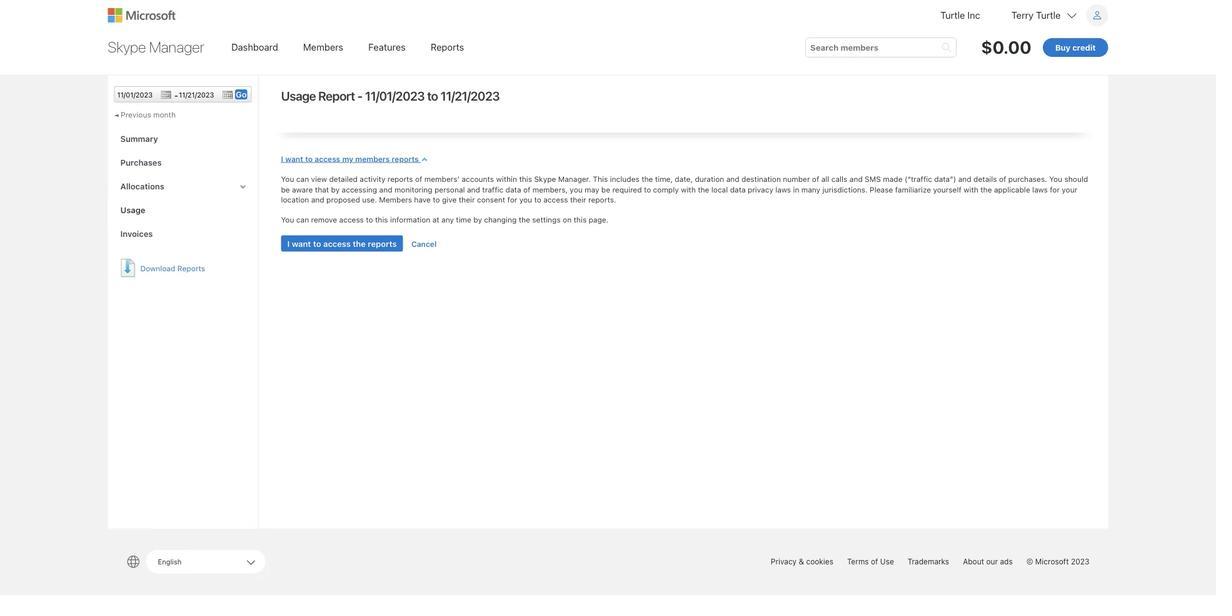 Task type: describe. For each thing, give the bounding box(es) containing it.
usage for usage report - 11/01/2023 to 11/21/2023
[[281, 88, 316, 103]]

can for remove
[[296, 216, 309, 224]]

made
[[883, 175, 903, 184]]

month
[[153, 110, 176, 119]]

proposed
[[326, 195, 360, 204]]

within
[[496, 175, 517, 184]]

purchases.
[[1008, 175, 1047, 184]]

1 be from the left
[[281, 185, 290, 194]]

i want to access the reports button
[[281, 235, 403, 252]]

i want to access my members reports link
[[281, 154, 427, 163]]

reports for the
[[368, 239, 397, 248]]

this inside "you can view detailed activity reports of members' accounts within this skype manager. this includes the time, date, duration and destination number of all calls and sms made ("traffic data") and details of purchases. you should be aware that by accessing and monitoring personal and traffic data of  members, you may be required to comply with the local data privacy laws in many jurisdictions. please familiarize yourself with the applicable laws for your location and proposed use. members have to give their consent for you to access their reports."
[[519, 175, 532, 184]]

that
[[315, 185, 329, 194]]

buy credit button
[[1043, 38, 1108, 57]]

Search members text field
[[810, 41, 952, 54]]

monitoring
[[394, 185, 432, 194]]

features link
[[360, 35, 414, 59]]

access for i want to access the reports
[[323, 239, 351, 248]]

reports link
[[423, 35, 472, 59]]

detailed
[[329, 175, 358, 184]]

of left all
[[812, 175, 819, 184]]

members
[[355, 154, 390, 163]]

skype inside "you can view detailed activity reports of members' accounts within this skype manager. this includes the time, date, duration and destination number of all calls and sms made ("traffic data") and details of purchases. you should be aware that by accessing and monitoring personal and traffic data of  members, you may be required to comply with the local data privacy laws in many jurisdictions. please familiarize yourself with the applicable laws for your location and proposed use. members have to give their consent for you to access their reports."
[[534, 175, 556, 184]]

invoices link
[[108, 223, 258, 246]]

2 their from the left
[[570, 195, 586, 204]]

and down that
[[311, 195, 324, 204]]

yourself
[[933, 185, 962, 194]]

access for i want to access my members reports
[[315, 154, 340, 163]]

report
[[318, 88, 355, 103]]

usage link
[[108, 199, 258, 222]]

of left "use"
[[871, 557, 878, 566]]

Start date text field
[[117, 91, 171, 99]]

you up your
[[1049, 175, 1062, 184]]

11/21/2023
[[440, 88, 500, 103]]

0 horizontal spatial for
[[507, 195, 517, 204]]

changing
[[484, 216, 517, 224]]

download
[[140, 264, 175, 273]]

required
[[612, 185, 642, 194]]

members,
[[533, 185, 568, 194]]

to inside i want to access the reports button
[[313, 239, 321, 248]]

invoices
[[120, 229, 153, 239]]

$0.00
[[981, 37, 1032, 58]]

accessing
[[342, 185, 377, 194]]

reports for activity
[[388, 175, 413, 184]]

1 vertical spatial reports
[[177, 264, 205, 273]]

skype manager
[[108, 38, 204, 56]]

2023
[[1071, 557, 1089, 566]]

search image
[[942, 42, 952, 52]]

and down accounts
[[467, 185, 480, 194]]

want for i want to access the reports
[[292, 239, 311, 248]]

aware
[[292, 185, 313, 194]]

please
[[870, 185, 893, 194]]

your
[[1062, 185, 1077, 194]]

download reports link
[[120, 258, 245, 278]]

the down duration
[[698, 185, 709, 194]]

dashboard link
[[223, 35, 286, 59]]

duration
[[695, 175, 724, 184]]

End date text field
[[179, 91, 233, 99]]

buy
[[1055, 43, 1070, 52]]

summary link
[[108, 128, 258, 151]]

you for you can view detailed activity reports of members' accounts within this skype manager. this includes the time, date, duration and destination number of all calls and sms made ("traffic data") and details of purchases. you should be aware that by accessing and monitoring personal and traffic data of  members, you may be required to comply with the local data privacy laws in many jurisdictions. please familiarize yourself with the applicable laws for your location and proposed use. members have to give their consent for you to access their reports.
[[281, 175, 294, 184]]

you for you can remove access to this information at any time by changing the settings on this page.
[[281, 216, 294, 224]]

want for i want to access my members reports
[[285, 154, 303, 163]]

allocations
[[120, 182, 164, 191]]

trademarks link
[[908, 557, 949, 566]]

download reports
[[140, 264, 205, 273]]

information
[[390, 216, 430, 224]]

turtle inc
[[940, 10, 980, 21]]

0 vertical spatial reports
[[392, 154, 419, 163]]

use.
[[362, 195, 377, 204]]

features
[[368, 41, 406, 52]]

includes
[[610, 175, 640, 184]]

1 horizontal spatial -
[[357, 88, 363, 103]]

any
[[441, 216, 454, 224]]

local
[[711, 185, 728, 194]]

privacy
[[748, 185, 773, 194]]

turtle inside terry turtle dropdown button
[[1036, 10, 1061, 21]]

manager.
[[558, 175, 591, 184]]

1 horizontal spatial reports
[[431, 41, 464, 52]]

cancel link
[[411, 239, 437, 248]]

of up applicable
[[999, 175, 1006, 184]]

have
[[414, 195, 431, 204]]

reports.
[[588, 195, 616, 204]]

and down activity
[[379, 185, 392, 194]]

view
[[311, 175, 327, 184]]

privacy & cookies link
[[771, 557, 833, 566]]

previous
[[121, 110, 151, 119]]

you can remove access to this information at any time by changing the settings on this page.
[[281, 216, 608, 224]]

i want to access my members reports
[[281, 154, 419, 163]]

terms
[[847, 557, 869, 566]]

credit
[[1072, 43, 1096, 52]]

all
[[821, 175, 829, 184]]

cancel
[[411, 239, 437, 248]]

◄ previous month
[[114, 110, 176, 119]]

page.
[[589, 216, 608, 224]]

familiarize
[[895, 185, 931, 194]]

allocations link
[[108, 175, 258, 198]]

2 data from the left
[[730, 185, 746, 194]]

in
[[793, 185, 799, 194]]

manager
[[149, 38, 204, 56]]

◄
[[114, 110, 119, 119]]

2 be from the left
[[601, 185, 610, 194]]

activity
[[360, 175, 385, 184]]

jurisdictions.
[[822, 185, 868, 194]]



Task type: vqa. For each thing, say whether or not it's contained in the screenshot.
data to the left
yes



Task type: locate. For each thing, give the bounding box(es) containing it.
0 horizontal spatial laws
[[776, 185, 791, 194]]

i want to access the reports
[[287, 239, 397, 248]]

with down details
[[964, 185, 978, 194]]

i
[[281, 154, 283, 163], [287, 239, 290, 248]]

of
[[415, 175, 422, 184], [812, 175, 819, 184], [999, 175, 1006, 184], [523, 185, 530, 194], [871, 557, 878, 566]]

cookies
[[806, 557, 833, 566]]

the down use.
[[353, 239, 366, 248]]

give
[[442, 195, 457, 204]]

of up monitoring
[[415, 175, 422, 184]]

access down proposed
[[339, 216, 364, 224]]

on
[[563, 216, 572, 224]]

accounts
[[462, 175, 494, 184]]

this
[[593, 175, 608, 184]]

i for i want to access the reports
[[287, 239, 290, 248]]

about our ads link
[[963, 557, 1013, 566]]

◄ previous month link
[[114, 109, 176, 121]]

the left settings
[[519, 216, 530, 224]]

of left members,
[[523, 185, 530, 194]]

time,
[[655, 175, 673, 184]]

1 vertical spatial want
[[292, 239, 311, 248]]

i inside button
[[287, 239, 290, 248]]

to down members,
[[534, 195, 541, 204]]

1 horizontal spatial for
[[1050, 185, 1060, 194]]

data
[[506, 185, 521, 194], [730, 185, 746, 194]]

should
[[1064, 175, 1088, 184]]

1 vertical spatial i
[[287, 239, 290, 248]]

1 horizontal spatial with
[[964, 185, 978, 194]]

use
[[880, 557, 894, 566]]

buy credit
[[1055, 43, 1096, 52]]

usage left report
[[281, 88, 316, 103]]

access down members,
[[543, 195, 568, 204]]

© microsoft 2023
[[1026, 557, 1089, 566]]

&
[[799, 557, 804, 566]]

turtle right terry
[[1036, 10, 1061, 21]]

the inside button
[[353, 239, 366, 248]]

1 horizontal spatial this
[[519, 175, 532, 184]]

0 horizontal spatial members
[[303, 41, 343, 52]]

0 horizontal spatial i
[[281, 154, 283, 163]]

to left give
[[433, 195, 440, 204]]

data right the local
[[730, 185, 746, 194]]

sms
[[865, 175, 881, 184]]

and up 'jurisdictions.' at the top right of page
[[850, 175, 863, 184]]

©
[[1026, 557, 1033, 566]]

terms of use
[[847, 557, 894, 566]]

1 vertical spatial skype
[[534, 175, 556, 184]]

0 horizontal spatial data
[[506, 185, 521, 194]]

this right within
[[519, 175, 532, 184]]

terms of use link
[[847, 557, 894, 566]]

you up aware
[[281, 175, 294, 184]]

1 their from the left
[[459, 195, 475, 204]]

you can view detailed activity reports of members' accounts within this skype manager. this includes the time, date, duration and destination number of all calls and sms made ("traffic data") and details of purchases. you should be aware that by accessing and monitoring personal and traffic data of  members, you may be required to comply with the local data privacy laws in many jurisdictions. please familiarize yourself with the applicable laws for your location and proposed use. members have to give their consent for you to access their reports.
[[281, 175, 1088, 204]]

1 can from the top
[[296, 175, 309, 184]]

i down location
[[287, 239, 290, 248]]

members
[[303, 41, 343, 52], [379, 195, 412, 204]]

i up location
[[281, 154, 283, 163]]

reports up 11/21/2023
[[431, 41, 464, 52]]

skype inside 'link'
[[108, 38, 146, 56]]

0 horizontal spatial be
[[281, 185, 290, 194]]

0 horizontal spatial -
[[174, 90, 178, 100]]

to down remove
[[313, 239, 321, 248]]

and right data")
[[958, 175, 971, 184]]

destination
[[742, 175, 781, 184]]

2 vertical spatial reports
[[368, 239, 397, 248]]

date,
[[675, 175, 693, 184]]

number
[[783, 175, 810, 184]]

reports inside button
[[368, 239, 397, 248]]

11/01/2023
[[365, 88, 425, 103]]

access inside button
[[323, 239, 351, 248]]

("traffic
[[905, 175, 932, 184]]

by up proposed
[[331, 185, 340, 194]]

to up view
[[305, 154, 313, 163]]

want up aware
[[285, 154, 303, 163]]

usage
[[281, 88, 316, 103], [120, 205, 145, 215]]

1 vertical spatial usage
[[120, 205, 145, 215]]

1 vertical spatial you
[[519, 195, 532, 204]]

dashboard
[[231, 41, 278, 52]]

access left my
[[315, 154, 340, 163]]

can for view
[[296, 175, 309, 184]]

1 horizontal spatial laws
[[1032, 185, 1048, 194]]

members inside "you can view detailed activity reports of members' accounts within this skype manager. this includes the time, date, duration and destination number of all calls and sms made ("traffic data") and details of purchases. you should be aware that by accessing and monitoring personal and traffic data of  members, you may be required to comply with the local data privacy laws in many jurisdictions. please familiarize yourself with the applicable laws for your location and proposed use. members have to give their consent for you to access their reports."
[[379, 195, 412, 204]]

0 vertical spatial usage
[[281, 88, 316, 103]]

1 vertical spatial members
[[379, 195, 412, 204]]

2 turtle from the left
[[1036, 10, 1061, 21]]

0 horizontal spatial reports
[[177, 264, 205, 273]]

i for i want to access my members reports
[[281, 154, 283, 163]]

by inside "you can view detailed activity reports of members' accounts within this skype manager. this includes the time, date, duration and destination number of all calls and sms made ("traffic data") and details of purchases. you should be aware that by accessing and monitoring personal and traffic data of  members, you may be required to comply with the local data privacy laws in many jurisdictions. please familiarize yourself with the applicable laws for your location and proposed use. members have to give their consent for you to access their reports."
[[331, 185, 340, 194]]

about
[[963, 557, 984, 566]]

2 horizontal spatial this
[[574, 216, 587, 224]]

usage inside 'link'
[[120, 205, 145, 215]]

1 horizontal spatial usage
[[281, 88, 316, 103]]

data")
[[934, 175, 956, 184]]

their
[[459, 195, 475, 204], [570, 195, 586, 204]]

you
[[281, 175, 294, 184], [1049, 175, 1062, 184], [281, 216, 294, 224]]

0 vertical spatial i
[[281, 154, 283, 163]]

can left remove
[[296, 216, 309, 224]]

-
[[357, 88, 363, 103], [174, 90, 178, 100]]

their down may
[[570, 195, 586, 204]]

for
[[1050, 185, 1060, 194], [507, 195, 517, 204]]

applicable
[[994, 185, 1030, 194]]

our
[[986, 557, 998, 566]]

this down use.
[[375, 216, 388, 224]]

usage for usage
[[120, 205, 145, 215]]

turtle inc link
[[940, 4, 980, 26]]

1 horizontal spatial i
[[287, 239, 290, 248]]

0 vertical spatial by
[[331, 185, 340, 194]]

0 vertical spatial can
[[296, 175, 309, 184]]

1 with from the left
[[681, 185, 696, 194]]

about our ads
[[963, 557, 1013, 566]]

summary
[[120, 134, 158, 143]]

navigation
[[220, 32, 793, 62]]

access inside "you can view detailed activity reports of members' accounts within this skype manager. this includes the time, date, duration and destination number of all calls and sms made ("traffic data") and details of purchases. you should be aware that by accessing and monitoring personal and traffic data of  members, you may be required to comply with the local data privacy laws in many jurisdictions. please familiarize yourself with the applicable laws for your location and proposed use. members have to give their consent for you to access their reports."
[[543, 195, 568, 204]]

0 horizontal spatial their
[[459, 195, 475, 204]]

0 horizontal spatial you
[[519, 195, 532, 204]]

location
[[281, 195, 309, 204]]

reports right download
[[177, 264, 205, 273]]

can
[[296, 175, 309, 184], [296, 216, 309, 224]]

0 vertical spatial for
[[1050, 185, 1060, 194]]

0 vertical spatial you
[[570, 185, 583, 194]]

2 laws from the left
[[1032, 185, 1048, 194]]

0 vertical spatial skype
[[108, 38, 146, 56]]

laws left in
[[776, 185, 791, 194]]

0 horizontal spatial usage
[[120, 205, 145, 215]]

for left your
[[1050, 185, 1060, 194]]

0 vertical spatial members
[[303, 41, 343, 52]]

turtle left inc
[[940, 10, 965, 21]]

want inside button
[[292, 239, 311, 248]]

members up report
[[303, 41, 343, 52]]

settings
[[532, 216, 561, 224]]

1 horizontal spatial you
[[570, 185, 583, 194]]

to down use.
[[366, 216, 373, 224]]

go button
[[235, 89, 247, 99]]

and up the local
[[726, 175, 739, 184]]

reports inside "you can view detailed activity reports of members' accounts within this skype manager. this includes the time, date, duration and destination number of all calls and sms made ("traffic data") and details of purchases. you should be aware that by accessing and monitoring personal and traffic data of  members, you may be required to comply with the local data privacy laws in many jurisdictions. please familiarize yourself with the applicable laws for your location and proposed use. members have to give their consent for you to access their reports."
[[388, 175, 413, 184]]

the left time,
[[642, 175, 653, 184]]

1 horizontal spatial by
[[473, 216, 482, 224]]

by right the time
[[473, 216, 482, 224]]

- right report
[[357, 88, 363, 103]]

skype up members,
[[534, 175, 556, 184]]

details
[[974, 175, 997, 184]]

- up month
[[174, 90, 178, 100]]

this right on
[[574, 216, 587, 224]]

data down within
[[506, 185, 521, 194]]

can up aware
[[296, 175, 309, 184]]

turtle inside turtle inc link
[[940, 10, 965, 21]]

laws down purchases.
[[1032, 185, 1048, 194]]

at
[[432, 216, 439, 224]]

0 vertical spatial reports
[[431, 41, 464, 52]]

privacy & cookies
[[771, 557, 833, 566]]

be
[[281, 185, 290, 194], [601, 185, 610, 194]]

to left comply
[[644, 185, 651, 194]]

access for you can remove access to this information at any time by changing the settings on this page.
[[339, 216, 364, 224]]

ads
[[1000, 557, 1013, 566]]

be up location
[[281, 185, 290, 194]]

1 horizontal spatial be
[[601, 185, 610, 194]]

0 horizontal spatial by
[[331, 185, 340, 194]]

reports
[[392, 154, 419, 163], [388, 175, 413, 184], [368, 239, 397, 248]]

1 horizontal spatial their
[[570, 195, 586, 204]]

want down location
[[292, 239, 311, 248]]

many
[[801, 185, 820, 194]]

privacy
[[771, 557, 797, 566]]

2 can from the top
[[296, 216, 309, 224]]

0 horizontal spatial turtle
[[940, 10, 965, 21]]

microsoft image
[[108, 8, 175, 23]]

members down monitoring
[[379, 195, 412, 204]]

0 horizontal spatial this
[[375, 216, 388, 224]]

can inside "you can view detailed activity reports of members' accounts within this skype manager. this includes the time, date, duration and destination number of all calls and sms made ("traffic data") and details of purchases. you should be aware that by accessing and monitoring personal and traffic data of  members, you may be required to comply with the local data privacy laws in many jurisdictions. please familiarize yourself with the applicable laws for your location and proposed use. members have to give their consent for you to access their reports."
[[296, 175, 309, 184]]

you down location
[[281, 216, 294, 224]]

1 vertical spatial can
[[296, 216, 309, 224]]

skype down microsoft "image"
[[108, 38, 146, 56]]

1 data from the left
[[506, 185, 521, 194]]

1 vertical spatial for
[[507, 195, 517, 204]]

0 horizontal spatial skype
[[108, 38, 146, 56]]

1 horizontal spatial turtle
[[1036, 10, 1061, 21]]

1 horizontal spatial skype
[[534, 175, 556, 184]]

with down the date,
[[681, 185, 696, 194]]

0 horizontal spatial with
[[681, 185, 696, 194]]

1 horizontal spatial members
[[379, 195, 412, 204]]

for down within
[[507, 195, 517, 204]]

1 vertical spatial by
[[473, 216, 482, 224]]

by
[[331, 185, 340, 194], [473, 216, 482, 224]]

0 vertical spatial want
[[285, 154, 303, 163]]

go
[[236, 90, 247, 99]]

purchases link
[[108, 151, 258, 174]]

2 with from the left
[[964, 185, 978, 194]]

1 turtle from the left
[[940, 10, 965, 21]]

navigation containing dashboard
[[220, 32, 793, 62]]

be up reports.
[[601, 185, 610, 194]]

usage report - 11/01/2023 to 11/21/2023
[[281, 88, 500, 103]]

1 laws from the left
[[776, 185, 791, 194]]

their right give
[[459, 195, 475, 204]]

1 horizontal spatial data
[[730, 185, 746, 194]]

1 vertical spatial reports
[[388, 175, 413, 184]]

comply
[[653, 185, 679, 194]]

to left 11/21/2023
[[427, 88, 438, 103]]

time
[[456, 216, 471, 224]]

inc
[[968, 10, 980, 21]]

terry turtle button
[[1012, 4, 1108, 26]]

purchases
[[120, 158, 162, 167]]

consent
[[477, 195, 505, 204]]

the down details
[[981, 185, 992, 194]]

laws
[[776, 185, 791, 194], [1032, 185, 1048, 194]]

usage up invoices
[[120, 205, 145, 215]]

calls
[[831, 175, 847, 184]]

english
[[158, 558, 182, 566]]

access down remove
[[323, 239, 351, 248]]



